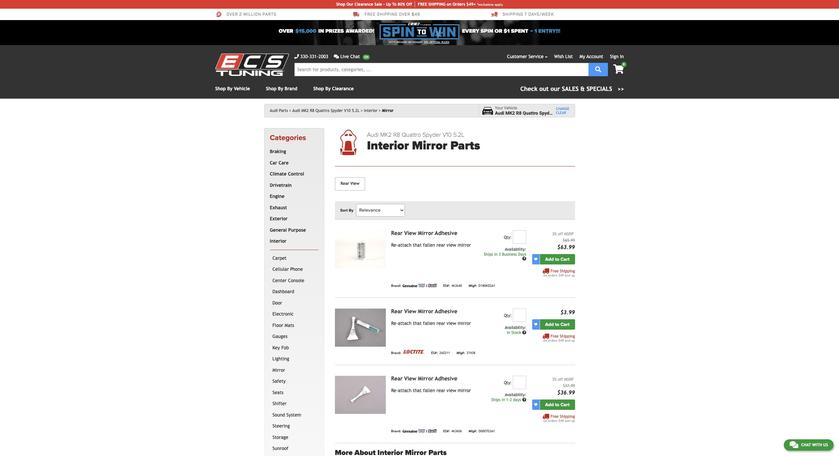 Task type: locate. For each thing, give the bounding box(es) containing it.
carpet link
[[271, 253, 317, 264]]

add for $36.99
[[545, 403, 554, 408]]

comments image left chat with us
[[790, 442, 799, 450]]

0 vertical spatial fallen
[[423, 243, 435, 248]]

shop for shop our clearance sale - up to 80% off
[[336, 2, 345, 7]]

add to cart button down $3.99 on the right of page
[[540, 320, 575, 330]]

0 vertical spatial availability:
[[505, 247, 526, 252]]

3 add to cart from the top
[[545, 403, 570, 408]]

shifter
[[273, 402, 287, 407]]

mk2 inside audi mk2 r8 quattro spyder v10 5.2l interior mirror parts
[[380, 131, 392, 139]]

0 vertical spatial free shipping on orders $49 and up
[[543, 269, 575, 278]]

0 vertical spatial rear view mirror adhesive link
[[391, 230, 457, 237]]

1 vertical spatial view
[[447, 321, 456, 327]]

center console link
[[271, 276, 317, 287]]

3 rear view mirror adhesive link from the top
[[391, 376, 457, 382]]

every spin or $1 spent = 1 entry!!!
[[462, 28, 560, 35]]

and down $63.99
[[565, 274, 570, 278]]

rear for ships in 3 business days
[[391, 230, 403, 237]]

qty:
[[504, 235, 512, 240], [504, 314, 512, 318], [504, 381, 512, 386]]

0 vertical spatial brand:
[[391, 285, 401, 288]]

mk2 inside the your vehicle audi mk2 r8 quattro spyder v10 5.2l
[[506, 111, 515, 116]]

1 vertical spatial msrp
[[564, 378, 574, 382]]

msrp inside 3% off msrp $37.99 $36.99
[[564, 378, 574, 382]]

sound system link
[[271, 410, 317, 422]]

comments image inside chat with us link
[[790, 442, 799, 450]]

2 vertical spatial attach
[[398, 389, 412, 394]]

3 attach from the top
[[398, 389, 412, 394]]

r8
[[310, 109, 314, 113], [516, 111, 522, 116], [393, 131, 400, 139]]

up down $3.99 on the right of page
[[571, 339, 575, 343]]

1 3% from the top
[[552, 232, 557, 237]]

$49 for ships in 3 business days
[[559, 274, 564, 278]]

1 vertical spatial in
[[507, 331, 510, 336]]

1 vertical spatial qty:
[[504, 314, 512, 318]]

car care
[[270, 160, 289, 166]]

1 question circle image from the top
[[522, 257, 526, 261]]

2 vertical spatial to
[[555, 403, 559, 408]]

add to cart down $36.99
[[545, 403, 570, 408]]

0 vertical spatial up
[[571, 274, 575, 278]]

category navigation element
[[264, 128, 324, 457]]

sale
[[374, 2, 382, 7]]

2 vertical spatial qty:
[[504, 381, 512, 386]]

interior inside category navigation element
[[270, 239, 287, 244]]

2 add to wish list image from the top
[[534, 404, 538, 407]]

1 mirror from the top
[[458, 243, 471, 248]]

3% for $63.99
[[552, 232, 557, 237]]

$49 down $63.99
[[559, 274, 564, 278]]

question circle image for $36.99
[[522, 399, 526, 403]]

ships left 3
[[484, 253, 493, 257]]

1 rear from the top
[[437, 243, 445, 248]]

audi for audi parts
[[270, 109, 278, 113]]

free shipping on orders $49 and up for $63.99
[[543, 269, 575, 278]]

3 add from the top
[[545, 403, 554, 408]]

free shipping on orders $49 and up down $36.99
[[543, 415, 575, 423]]

see
[[424, 41, 429, 44]]

1 vertical spatial interior
[[367, 139, 409, 153]]

1 vertical spatial rear view mirror adhesive link
[[391, 309, 457, 315]]

1 vertical spatial in
[[494, 253, 498, 257]]

3 qty: from the top
[[504, 381, 512, 386]]

1 fallen from the top
[[423, 243, 435, 248]]

drivetrain
[[270, 183, 292, 188]]

free down $63.99
[[551, 269, 559, 274]]

1 genuine volkswagen audi - corporate logo image from the top
[[403, 284, 437, 288]]

1 horizontal spatial comments image
[[790, 442, 799, 450]]

$49 for ships in 1-2 days
[[559, 420, 564, 423]]

no purchase necessary. see official rules .
[[389, 41, 450, 44]]

0 vertical spatial parts
[[279, 109, 288, 113]]

1 attach from the top
[[398, 243, 412, 248]]

1 that from the top
[[413, 243, 422, 248]]

1 vertical spatial to
[[555, 322, 559, 328]]

free right question circle icon
[[551, 335, 559, 339]]

0 horizontal spatial vehicle
[[234, 86, 250, 91]]

0 vertical spatial re-attach that fallen rear view mirror
[[391, 243, 471, 248]]

2 vertical spatial fallen
[[423, 389, 435, 394]]

view for ships in 1-2 days
[[404, 376, 416, 382]]

1 rear view mirror adhesive from the top
[[391, 230, 457, 237]]

door link
[[271, 298, 317, 309]]

3% off msrp $65.99 $63.99
[[552, 232, 575, 251]]

msrp for $36.99
[[564, 378, 574, 382]]

5.2l for audi mk2 r8 quattro spyder v10 5.2l interior mirror parts
[[453, 131, 465, 139]]

mfg#:
[[469, 285, 477, 288], [457, 352, 465, 356], [469, 430, 477, 434]]

interior inside audi mk2 r8 quattro spyder v10 5.2l interior mirror parts
[[367, 139, 409, 153]]

cart down $63.99
[[561, 257, 570, 263]]

3 brand: from the top
[[391, 430, 401, 434]]

v10 for audi mk2 r8 quattro spyder v10 5.2l
[[344, 109, 351, 113]]

shipping down $36.99
[[560, 415, 575, 420]]

1 vertical spatial 3%
[[552, 378, 557, 382]]

es#463606 - d000703a1 - rear view mirror adhesive - re-attach that fallen rear view mirror - genuine volkswagen audi - audi volkswagen image
[[335, 376, 386, 415]]

in for $36.99
[[502, 398, 505, 403]]

1 free shipping on orders $49 and up from the top
[[543, 269, 575, 278]]

electronic link
[[271, 309, 317, 321]]

in left 3
[[494, 253, 498, 257]]

2 horizontal spatial spyder
[[539, 111, 554, 116]]

off inside "3% off msrp $65.99 $63.99"
[[558, 232, 563, 237]]

2 vertical spatial in
[[502, 398, 505, 403]]

$49 down $36.99
[[559, 420, 564, 423]]

ships for $63.99
[[484, 253, 493, 257]]

our
[[347, 2, 353, 7]]

mirror inside interior subcategories element
[[273, 368, 285, 373]]

engine
[[270, 194, 285, 199]]

2 vertical spatial re-
[[391, 389, 398, 394]]

vehicle right your
[[504, 106, 517, 110]]

1 horizontal spatial 5.2l
[[453, 131, 465, 139]]

0 horizontal spatial over
[[227, 12, 238, 17]]

clearance right our in the left top of the page
[[355, 2, 373, 7]]

1 vertical spatial ships
[[491, 398, 501, 403]]

2 qty: from the top
[[504, 314, 512, 318]]

audi inside the your vehicle audi mk2 r8 quattro spyder v10 5.2l
[[495, 111, 504, 116]]

free
[[418, 2, 427, 7]]

2 add to cart button from the top
[[540, 320, 575, 330]]

shipping down $63.99
[[560, 269, 575, 274]]

0 horizontal spatial mk2
[[301, 109, 309, 113]]

sound system
[[273, 413, 301, 418]]

1 horizontal spatial in
[[620, 54, 624, 59]]

2 vertical spatial and
[[565, 420, 570, 423]]

sound
[[273, 413, 285, 418]]

0 vertical spatial that
[[413, 243, 422, 248]]

1 vertical spatial comments image
[[790, 442, 799, 450]]

off up $37.99
[[558, 378, 563, 382]]

1 vertical spatial adhesive
[[435, 309, 457, 315]]

1 vertical spatial up
[[571, 339, 575, 343]]

and for $36.99
[[565, 420, 570, 423]]

0 horizontal spatial spyder
[[331, 109, 343, 113]]

genuine volkswagen audi - corporate logo image for $63.99
[[403, 284, 437, 288]]

free shipping on orders $49 and up down $3.99 on the right of page
[[543, 335, 575, 343]]

ships
[[484, 253, 493, 257], [491, 398, 501, 403]]

0 horizontal spatial quattro
[[316, 109, 330, 113]]

vehicle inside the your vehicle audi mk2 r8 quattro spyder v10 5.2l
[[504, 106, 517, 110]]

that for $63.99
[[413, 243, 422, 248]]

1 horizontal spatial parts
[[450, 139, 480, 153]]

2 vertical spatial brand:
[[391, 430, 401, 434]]

es#: left 463640
[[443, 285, 450, 288]]

in stock
[[507, 331, 522, 336]]

3 mirror from the top
[[458, 389, 471, 394]]

3 and from the top
[[565, 420, 570, 423]]

rear view mirror adhesive for $36.99
[[391, 376, 457, 382]]

2 availability: from the top
[[505, 326, 526, 331]]

0 horizontal spatial v10
[[344, 109, 351, 113]]

clearance for our
[[355, 2, 373, 7]]

center
[[273, 278, 287, 284]]

off for $63.99
[[558, 232, 563, 237]]

Search text field
[[294, 63, 588, 76]]

2 vertical spatial rear view mirror adhesive
[[391, 376, 457, 382]]

live chat
[[340, 54, 360, 59]]

2 orders from the top
[[548, 339, 558, 343]]

shop for shop by vehicle
[[215, 86, 226, 91]]

1 horizontal spatial vehicle
[[504, 106, 517, 110]]

ecs tuning 'spin to win' contest logo image
[[380, 23, 459, 40]]

2 vertical spatial add to cart button
[[540, 400, 575, 411]]

r8 for audi mk2 r8 quattro spyder v10 5.2l interior mirror parts
[[393, 131, 400, 139]]

0 vertical spatial interior
[[364, 109, 378, 113]]

2 rear view mirror adhesive from the top
[[391, 309, 457, 315]]

shop inside shop our clearance sale - up to 80% off link
[[336, 2, 345, 7]]

brand: for $63.99
[[391, 285, 401, 288]]

0 vertical spatial rear
[[437, 243, 445, 248]]

0 vertical spatial cart
[[561, 257, 570, 263]]

3 view from the top
[[447, 389, 456, 394]]

phone image
[[294, 54, 299, 59]]

1 vertical spatial rear
[[437, 321, 445, 327]]

interior
[[364, 109, 378, 113], [367, 139, 409, 153], [270, 239, 287, 244]]

3 fallen from the top
[[423, 389, 435, 394]]

off inside 3% off msrp $37.99 $36.99
[[558, 378, 563, 382]]

free down shop our clearance sale - up to 80% off
[[365, 12, 376, 17]]

ships left 1-
[[491, 398, 501, 403]]

1 adhesive from the top
[[435, 230, 457, 237]]

0 vertical spatial to
[[555, 257, 559, 263]]

1 horizontal spatial 2
[[510, 398, 512, 403]]

by for vehicle
[[227, 86, 233, 91]]

2 question circle image from the top
[[522, 399, 526, 403]]

mfg#: left 37438
[[457, 352, 465, 356]]

exterior link
[[269, 214, 317, 225]]

availability: up business
[[505, 247, 526, 252]]

2 vertical spatial add
[[545, 403, 554, 408]]

rear view mirror adhesive link for $63.99
[[391, 230, 457, 237]]

vehicle down ecs tuning image
[[234, 86, 250, 91]]

msrp inside "3% off msrp $65.99 $63.99"
[[564, 232, 574, 237]]

1 view from the top
[[447, 243, 456, 248]]

1 cart from the top
[[561, 257, 570, 263]]

shop for shop by brand
[[266, 86, 277, 91]]

that for $36.99
[[413, 389, 422, 394]]

2 rear from the top
[[437, 321, 445, 327]]

0 horizontal spatial interior link
[[269, 236, 317, 248]]

mk2 for audi mk2 r8 quattro spyder v10 5.2l interior mirror parts
[[380, 131, 392, 139]]

2 vertical spatial availability:
[[505, 393, 526, 398]]

3 add to cart button from the top
[[540, 400, 575, 411]]

es#:
[[443, 285, 450, 288], [431, 352, 438, 356], [443, 430, 450, 434]]

in left prizes
[[318, 28, 324, 35]]

change clear
[[556, 107, 569, 115]]

0 vertical spatial rear view mirror adhesive
[[391, 230, 457, 237]]

1 vertical spatial over
[[279, 28, 293, 35]]

msrp up $65.99
[[564, 232, 574, 237]]

2 vertical spatial free shipping on orders $49 and up
[[543, 415, 575, 423]]

3 orders from the top
[[548, 420, 558, 423]]

1 availability: from the top
[[505, 247, 526, 252]]

2 add from the top
[[545, 322, 554, 328]]

add to cart button for $63.99
[[540, 255, 575, 265]]

1
[[535, 28, 537, 35]]

engine link
[[269, 191, 317, 203]]

add to cart button down $63.99
[[540, 255, 575, 265]]

1 horizontal spatial v10
[[443, 131, 452, 139]]

chat left with
[[801, 444, 811, 448]]

audi inside audi mk2 r8 quattro spyder v10 5.2l interior mirror parts
[[367, 131, 379, 139]]

shop for shop by clearance
[[313, 86, 324, 91]]

spyder inside audi mk2 r8 quattro spyder v10 5.2l interior mirror parts
[[423, 131, 441, 139]]

cart down $3.99 on the right of page
[[561, 322, 570, 328]]

clearance up audi mk2 r8 quattro spyder v10 5.2l link
[[332, 86, 354, 91]]

ships for $36.99
[[491, 398, 501, 403]]

2 vertical spatial cart
[[561, 403, 570, 408]]

loctite - corporate logo image
[[403, 350, 425, 355]]

2 free shipping on orders $49 and up from the top
[[543, 335, 575, 343]]

260211
[[439, 352, 450, 356]]

free shipping on orders $49 and up down $63.99
[[543, 269, 575, 278]]

=
[[530, 28, 533, 35]]

3 availability: from the top
[[505, 393, 526, 398]]

up down $36.99
[[571, 420, 575, 423]]

live chat link
[[334, 53, 370, 60]]

3 up from the top
[[571, 420, 575, 423]]

comments image left live
[[334, 54, 339, 59]]

2 3% from the top
[[552, 378, 557, 382]]

0 vertical spatial in
[[620, 54, 624, 59]]

storage
[[273, 435, 288, 441]]

shipping left 7
[[503, 12, 523, 17]]

2 vertical spatial interior
[[270, 239, 287, 244]]

mfg#: left the d000703a1
[[469, 430, 477, 434]]

add to wish list image for in stock
[[534, 323, 538, 327]]

in right 'sign'
[[620, 54, 624, 59]]

free shipping on orders $49 and up for $36.99
[[543, 415, 575, 423]]

re-attach that fallen rear view mirror for $63.99
[[391, 243, 471, 248]]

2 left days
[[510, 398, 512, 403]]

3% inside "3% off msrp $65.99 $63.99"
[[552, 232, 557, 237]]

1 re- from the top
[[391, 243, 398, 248]]

rear for $36.99
[[437, 389, 445, 394]]

shipping
[[503, 12, 523, 17], [560, 269, 575, 274], [560, 335, 575, 339], [560, 415, 575, 420]]

1 horizontal spatial spyder
[[423, 131, 441, 139]]

off up $65.99
[[558, 232, 563, 237]]

0 vertical spatial off
[[558, 232, 563, 237]]

1 re-attach that fallen rear view mirror from the top
[[391, 243, 471, 248]]

over 2 million parts
[[227, 12, 277, 17]]

over
[[227, 12, 238, 17], [279, 28, 293, 35]]

cart down $36.99
[[561, 403, 570, 408]]

genuine volkswagen audi - corporate logo image left es#: 463606
[[403, 430, 437, 433]]

free down $36.99
[[551, 415, 559, 420]]

clearance inside shop our clearance sale - up to 80% off link
[[355, 2, 373, 7]]

up down $63.99
[[571, 274, 575, 278]]

3 rear view mirror adhesive from the top
[[391, 376, 457, 382]]

1 add from the top
[[545, 257, 554, 263]]

2 off from the top
[[558, 378, 563, 382]]

audi for audi mk2 r8 quattro spyder v10 5.2l interior mirror parts
[[367, 131, 379, 139]]

mfg#: for $63.99
[[469, 285, 477, 288]]

2 attach from the top
[[398, 321, 412, 327]]

orders for $63.99
[[548, 274, 558, 278]]

seats
[[273, 391, 284, 396]]

1 add to cart from the top
[[545, 257, 570, 263]]

0 vertical spatial 2
[[239, 12, 242, 17]]

0 horizontal spatial clearance
[[332, 86, 354, 91]]

1 vertical spatial that
[[413, 321, 422, 327]]

free for ships in 3 business days
[[551, 269, 559, 274]]

question circle image down days
[[522, 257, 526, 261]]

shop by clearance
[[313, 86, 354, 91]]

1 vertical spatial and
[[565, 339, 570, 343]]

shipping for ships in 1-2 days
[[560, 415, 575, 420]]

None number field
[[513, 231, 526, 244], [513, 309, 526, 323], [513, 376, 526, 390], [513, 231, 526, 244], [513, 309, 526, 323], [513, 376, 526, 390]]

mfg#: left d180kd2a1
[[469, 285, 477, 288]]

1 vertical spatial vehicle
[[504, 106, 517, 110]]

add to cart down $3.99 on the right of page
[[545, 322, 570, 328]]

v10 inside audi mk2 r8 quattro spyder v10 5.2l interior mirror parts
[[443, 131, 452, 139]]

$49 right over
[[412, 12, 420, 17]]

2 vertical spatial mirror
[[458, 389, 471, 394]]

1 orders from the top
[[548, 274, 558, 278]]

3 adhesive from the top
[[435, 376, 457, 382]]

audi parts
[[270, 109, 288, 113]]

0 vertical spatial add to cart
[[545, 257, 570, 263]]

genuine volkswagen audi - corporate logo image
[[403, 284, 437, 288], [403, 430, 437, 433]]

1 msrp from the top
[[564, 232, 574, 237]]

genuine volkswagen audi - corporate logo image left es#: 463640
[[403, 284, 437, 288]]

my
[[580, 54, 585, 59]]

1 vertical spatial free shipping on orders $49 and up
[[543, 335, 575, 343]]

v10
[[344, 109, 351, 113], [555, 111, 563, 116], [443, 131, 452, 139]]

3% inside 3% off msrp $37.99 $36.99
[[552, 378, 557, 382]]

by right sort at the top
[[349, 208, 354, 213]]

my account
[[580, 54, 603, 59]]

add to wish list image
[[534, 323, 538, 327], [534, 404, 538, 407]]

es#: for $63.99
[[443, 285, 450, 288]]

comments image inside live chat link
[[334, 54, 339, 59]]

general purpose
[[270, 228, 306, 233]]

and
[[565, 274, 570, 278], [565, 339, 570, 343], [565, 420, 570, 423]]

1 to from the top
[[555, 257, 559, 263]]

exhaust link
[[269, 203, 317, 214]]

0 vertical spatial vehicle
[[234, 86, 250, 91]]

days
[[518, 253, 526, 257]]

1 add to wish list image from the top
[[534, 323, 538, 327]]

ecs tuning image
[[215, 54, 289, 76]]

availability: up days
[[505, 393, 526, 398]]

quattro inside audi mk2 r8 quattro spyder v10 5.2l interior mirror parts
[[402, 131, 421, 139]]

fallen for $63.99
[[423, 243, 435, 248]]

rear view link
[[335, 177, 365, 191]]

safety
[[273, 379, 286, 385]]

climate
[[270, 172, 287, 177]]

0 vertical spatial chat
[[350, 54, 360, 59]]

0
[[623, 63, 625, 66]]

purpose
[[288, 228, 306, 233]]

2 left million
[[239, 12, 242, 17]]

over left $15,000
[[279, 28, 293, 35]]

3 that from the top
[[413, 389, 422, 394]]

2 genuine volkswagen audi - corporate logo image from the top
[[403, 430, 437, 433]]

$49 down $3.99 on the right of page
[[559, 339, 564, 343]]

shop our clearance sale - up to 80% off link
[[336, 1, 415, 7]]

0 vertical spatial interior link
[[364, 109, 381, 113]]

re- for $63.99
[[391, 243, 398, 248]]

rear view mirror adhesive link
[[391, 230, 457, 237], [391, 309, 457, 315], [391, 376, 457, 382]]

interior link
[[364, 109, 381, 113], [269, 236, 317, 248]]

add to cart button
[[540, 255, 575, 265], [540, 320, 575, 330], [540, 400, 575, 411]]

1 off from the top
[[558, 232, 563, 237]]

add to cart for $63.99
[[545, 257, 570, 263]]

in left 1-
[[502, 398, 505, 403]]

parts
[[279, 109, 288, 113], [450, 139, 480, 153]]

search image
[[595, 66, 601, 72]]

0 horizontal spatial chat
[[350, 54, 360, 59]]

1 vertical spatial fallen
[[423, 321, 435, 327]]

3 cart from the top
[[561, 403, 570, 408]]

by left brand
[[278, 86, 283, 91]]

wish
[[554, 54, 564, 59]]

es#: left 463606
[[443, 430, 450, 434]]

question circle image
[[522, 257, 526, 261], [522, 399, 526, 403]]

and down $3.99 on the right of page
[[565, 339, 570, 343]]

over left million
[[227, 12, 238, 17]]

3 free shipping on orders $49 and up from the top
[[543, 415, 575, 423]]

qty: up business
[[504, 235, 512, 240]]

free for in stock
[[551, 335, 559, 339]]

1 horizontal spatial chat
[[801, 444, 811, 448]]

sign in link
[[610, 54, 624, 59]]

es#260211 - 37438 - rear view mirror adhesive - re-attach that fallen rear view mirror - loctite - audi bmw volkswagen mercedes benz mini porsche image
[[335, 309, 386, 347]]

by
[[227, 86, 233, 91], [278, 86, 283, 91], [325, 86, 331, 91], [349, 208, 354, 213]]

$49+
[[466, 2, 476, 7]]

0 vertical spatial re-
[[391, 243, 398, 248]]

es#: left 260211
[[431, 352, 438, 356]]

2 mirror from the top
[[458, 321, 471, 327]]

rear for $63.99
[[437, 243, 445, 248]]

comments image
[[334, 54, 339, 59], [790, 442, 799, 450]]

2 cart from the top
[[561, 322, 570, 328]]

spyder
[[331, 109, 343, 113], [539, 111, 554, 116], [423, 131, 441, 139]]

in for $63.99
[[494, 253, 498, 257]]

parts
[[263, 12, 277, 17]]

5.2l inside the your vehicle audi mk2 r8 quattro spyder v10 5.2l
[[564, 111, 573, 116]]

2 vertical spatial add to cart
[[545, 403, 570, 408]]

up
[[571, 274, 575, 278], [571, 339, 575, 343], [571, 420, 575, 423]]

by for clearance
[[325, 86, 331, 91]]

by up audi mk2 r8 quattro spyder v10 5.2l link
[[325, 86, 331, 91]]

1 vertical spatial question circle image
[[522, 399, 526, 403]]

0 vertical spatial adhesive
[[435, 230, 457, 237]]

official
[[429, 41, 441, 44]]

3 re-attach that fallen rear view mirror from the top
[[391, 389, 471, 394]]

3% off msrp $37.99 $36.99
[[552, 378, 575, 397]]

2 vertical spatial orders
[[548, 420, 558, 423]]

3 re- from the top
[[391, 389, 398, 394]]

1 qty: from the top
[[504, 235, 512, 240]]

rear for ships in 1-2 days
[[391, 376, 403, 382]]

1 vertical spatial re-attach that fallen rear view mirror
[[391, 321, 471, 327]]

1 brand: from the top
[[391, 285, 401, 288]]

2 msrp from the top
[[564, 378, 574, 382]]

question circle image right days
[[522, 399, 526, 403]]

1 up from the top
[[571, 274, 575, 278]]

1 vertical spatial attach
[[398, 321, 412, 327]]

1 horizontal spatial over
[[279, 28, 293, 35]]

2 horizontal spatial v10
[[555, 111, 563, 116]]

1 rear view mirror adhesive link from the top
[[391, 230, 457, 237]]

add to cart down $63.99
[[545, 257, 570, 263]]

1 vertical spatial off
[[558, 378, 563, 382]]

and down $36.99
[[565, 420, 570, 423]]

customer
[[507, 54, 527, 59]]

rear
[[437, 243, 445, 248], [437, 321, 445, 327], [437, 389, 445, 394]]

0 vertical spatial attach
[[398, 243, 412, 248]]

1 add to cart button from the top
[[540, 255, 575, 265]]

msrp for $63.99
[[564, 232, 574, 237]]

1 horizontal spatial interior link
[[364, 109, 381, 113]]

spyder for audi mk2 r8 quattro spyder v10 5.2l
[[331, 109, 343, 113]]

add to cart button down $36.99
[[540, 400, 575, 411]]

genuine volkswagen audi - corporate logo image for $36.99
[[403, 430, 437, 433]]

ping
[[437, 2, 446, 7]]

qty: up 1-
[[504, 381, 512, 386]]

qty: up in stock
[[504, 314, 512, 318]]

vehicle
[[234, 86, 250, 91], [504, 106, 517, 110]]

by down ecs tuning image
[[227, 86, 233, 91]]

0 vertical spatial es#:
[[443, 285, 450, 288]]

chat right live
[[350, 54, 360, 59]]

exterior
[[270, 217, 288, 222]]

r8 inside audi mk2 r8 quattro spyder v10 5.2l interior mirror parts
[[393, 131, 400, 139]]

1 vertical spatial chat
[[801, 444, 811, 448]]

0 horizontal spatial r8
[[310, 109, 314, 113]]

1 and from the top
[[565, 274, 570, 278]]

mirror for $63.99
[[458, 243, 471, 248]]

1 horizontal spatial in
[[494, 253, 498, 257]]

question circle image for $63.99
[[522, 257, 526, 261]]

in left stock at the right of the page
[[507, 331, 510, 336]]

5.2l inside audi mk2 r8 quattro spyder v10 5.2l interior mirror parts
[[453, 131, 465, 139]]

rear view mirror adhesive link for $36.99
[[391, 376, 457, 382]]

msrp up $37.99
[[564, 378, 574, 382]]

availability: up stock at the right of the page
[[505, 326, 526, 331]]

0 vertical spatial 3%
[[552, 232, 557, 237]]

2 brand: from the top
[[391, 352, 401, 356]]

free ship ping on orders $49+ *exclusions apply
[[418, 2, 503, 7]]

3 rear from the top
[[437, 389, 445, 394]]

shipping down $3.99 on the right of page
[[560, 335, 575, 339]]

clearance
[[355, 2, 373, 7], [332, 86, 354, 91]]

3 to from the top
[[555, 403, 559, 408]]

1 vertical spatial orders
[[548, 339, 558, 343]]



Task type: describe. For each thing, give the bounding box(es) containing it.
es#: 463606
[[443, 430, 462, 434]]

wish list
[[554, 54, 573, 59]]

3% for $36.99
[[552, 378, 557, 382]]

interior for the rightmost interior link
[[364, 109, 378, 113]]

463640
[[451, 285, 462, 288]]

shipping for ships in 3 business days
[[560, 269, 575, 274]]

2 up from the top
[[571, 339, 575, 343]]

over for over 2 million parts
[[227, 12, 238, 17]]

d000703a1
[[479, 430, 495, 434]]

es#: for $36.99
[[443, 430, 450, 434]]

to for $63.99
[[555, 257, 559, 263]]

adhesive for $36.99
[[435, 376, 457, 382]]

2 re-attach that fallen rear view mirror from the top
[[391, 321, 471, 327]]

cart for $63.99
[[561, 257, 570, 263]]

see official rules link
[[424, 41, 449, 45]]

attach for $36.99
[[398, 389, 412, 394]]

parts inside audi mk2 r8 quattro spyder v10 5.2l interior mirror parts
[[450, 139, 480, 153]]

off
[[406, 2, 412, 7]]

comments image for live
[[334, 54, 339, 59]]

carpet
[[273, 256, 287, 261]]

lighting link
[[271, 354, 317, 365]]

331-
[[309, 54, 319, 59]]

add to wish list image for ships in 1-2 days
[[534, 404, 538, 407]]

sunroof link
[[271, 444, 317, 455]]

add to wish list image
[[534, 258, 538, 261]]

interior subcategories element
[[270, 250, 318, 457]]

apply
[[495, 3, 503, 6]]

quattro inside the your vehicle audi mk2 r8 quattro spyder v10 5.2l
[[523, 111, 538, 116]]

days/week
[[528, 12, 554, 17]]

off for $36.99
[[558, 378, 563, 382]]

center console
[[273, 278, 304, 284]]

1 vertical spatial es#:
[[431, 352, 438, 356]]

$3.99
[[561, 310, 575, 316]]

availability: for $36.99
[[505, 393, 526, 398]]

v10 for audi mk2 r8 quattro spyder v10 5.2l interior mirror parts
[[443, 131, 452, 139]]

qty: for $36.99
[[504, 381, 512, 386]]

cellular
[[273, 267, 289, 272]]

add for $63.99
[[545, 257, 554, 263]]

$63.99
[[557, 244, 575, 251]]

steering
[[273, 424, 290, 430]]

us
[[823, 444, 828, 448]]

1 vertical spatial mfg#:
[[457, 352, 465, 356]]

shop by vehicle link
[[215, 86, 250, 91]]

shipping
[[377, 12, 398, 17]]

up for $63.99
[[571, 274, 575, 278]]

sign in
[[610, 54, 624, 59]]

cart for $36.99
[[561, 403, 570, 408]]

.
[[449, 41, 450, 44]]

view for $36.99
[[447, 389, 456, 394]]

add to cart for $36.99
[[545, 403, 570, 408]]

quattro for audi mk2 r8 quattro spyder v10 5.2l interior mirror parts
[[402, 131, 421, 139]]

attach for $63.99
[[398, 243, 412, 248]]

or
[[495, 28, 502, 35]]

orders for $36.99
[[548, 420, 558, 423]]

mfg#: for $36.99
[[469, 430, 477, 434]]

2 fallen from the top
[[423, 321, 435, 327]]

rear for in stock
[[391, 309, 403, 315]]

shipping 7 days/week
[[503, 12, 554, 17]]

comments image for chat
[[790, 442, 799, 450]]

sales & specials
[[562, 85, 612, 92]]

general purpose link
[[269, 225, 317, 236]]

spyder for audi mk2 r8 quattro spyder v10 5.2l interior mirror parts
[[423, 131, 441, 139]]

3
[[499, 253, 501, 257]]

330-331-2003 link
[[294, 53, 328, 60]]

adhesive for $63.99
[[435, 230, 457, 237]]

sort by
[[340, 208, 354, 213]]

view for ships in 3 business days
[[404, 230, 416, 237]]

$49 for in stock
[[559, 339, 564, 343]]

key
[[273, 346, 280, 351]]

over $15,000 in prizes
[[279, 28, 344, 35]]

ships in 1-2 days
[[491, 398, 522, 403]]

spyder inside the your vehicle audi mk2 r8 quattro spyder v10 5.2l
[[539, 111, 554, 116]]

climate control
[[270, 172, 304, 177]]

on for ships in 3 business days
[[543, 274, 547, 278]]

shopping cart image
[[613, 65, 624, 74]]

list
[[565, 54, 573, 59]]

audi parts link
[[270, 109, 291, 113]]

clearance for by
[[332, 86, 354, 91]]

fob
[[281, 346, 289, 351]]

-
[[383, 2, 385, 7]]

my account link
[[580, 54, 603, 59]]

audi for audi mk2 r8 quattro spyder v10 5.2l
[[292, 109, 300, 113]]

audi mk2 r8 quattro spyder v10 5.2l
[[292, 109, 360, 113]]

spin
[[481, 28, 493, 35]]

categories
[[270, 134, 306, 142]]

$36.99
[[557, 390, 575, 397]]

1 vertical spatial interior link
[[269, 236, 317, 248]]

phone
[[290, 267, 303, 272]]

2 add to cart from the top
[[545, 322, 570, 328]]

80%
[[398, 2, 405, 7]]

es#463640 - d180kd2a1 - rear view mirror adhesive - re-attach that fallen rear view mirror - genuine volkswagen audi - audi volkswagen image
[[335, 231, 386, 269]]

r8 for audi mk2 r8 quattro spyder v10 5.2l
[[310, 109, 314, 113]]

2 to from the top
[[555, 322, 559, 328]]

5.2l for audi mk2 r8 quattro spyder v10 5.2l
[[352, 109, 360, 113]]

2 adhesive from the top
[[435, 309, 457, 315]]

ships in 3 business days
[[484, 253, 526, 257]]

on for ships in 1-2 days
[[543, 420, 547, 423]]

no
[[389, 41, 393, 44]]

shop by clearance link
[[313, 86, 354, 91]]

control
[[288, 172, 304, 177]]

qty: for $63.99
[[504, 235, 512, 240]]

braking link
[[269, 146, 317, 158]]

rules
[[441, 41, 449, 44]]

free shipping over $49 link
[[353, 11, 420, 17]]

electronic
[[273, 312, 294, 317]]

d180kd2a1
[[479, 285, 495, 288]]

0 horizontal spatial parts
[[279, 109, 288, 113]]

dashboard
[[273, 290, 294, 295]]

up for $36.99
[[571, 420, 575, 423]]

system
[[286, 413, 301, 418]]

question circle image
[[522, 331, 526, 335]]

availability: for $63.99
[[505, 247, 526, 252]]

0 vertical spatial in
[[318, 28, 324, 35]]

rear view mirror adhesive for $63.99
[[391, 230, 457, 237]]

lighting
[[273, 357, 289, 362]]

seats link
[[271, 388, 317, 399]]

over 2 million parts link
[[215, 11, 277, 17]]

and for $63.99
[[565, 274, 570, 278]]

with
[[812, 444, 822, 448]]

mirror for $36.99
[[458, 389, 471, 394]]

re- for $36.99
[[391, 389, 398, 394]]

2 that from the top
[[413, 321, 422, 327]]

1 vertical spatial 2
[[510, 398, 512, 403]]

mirror link
[[271, 365, 317, 377]]

mfg#: d000703a1
[[469, 430, 495, 434]]

es#: 260211
[[431, 352, 450, 356]]

by for brand
[[278, 86, 283, 91]]

2 view from the top
[[447, 321, 456, 327]]

on for in stock
[[543, 339, 547, 343]]

2 rear view mirror adhesive link from the top
[[391, 309, 457, 315]]

330-
[[300, 54, 309, 59]]

quattro for audi mk2 r8 quattro spyder v10 5.2l
[[316, 109, 330, 113]]

mirror inside audi mk2 r8 quattro spyder v10 5.2l interior mirror parts
[[412, 139, 447, 153]]

steering link
[[271, 422, 317, 433]]

floor
[[273, 323, 283, 329]]

cellular phone
[[273, 267, 303, 272]]

shop by vehicle
[[215, 86, 250, 91]]

audi mk2 r8 quattro spyder v10 5.2l link
[[292, 109, 363, 113]]

sign
[[610, 54, 619, 59]]

customer service button
[[507, 53, 548, 60]]

0 horizontal spatial 2
[[239, 12, 242, 17]]

up
[[386, 2, 391, 7]]

your
[[495, 106, 503, 110]]

interior for the bottommost interior link
[[270, 239, 287, 244]]

shipping for in stock
[[560, 335, 575, 339]]

2003
[[319, 54, 328, 59]]

fallen for $36.99
[[423, 389, 435, 394]]

view for $63.99
[[447, 243, 456, 248]]

to
[[392, 2, 396, 7]]

free for ships in 1-2 days
[[551, 415, 559, 420]]

over
[[399, 12, 410, 17]]

re-attach that fallen rear view mirror for $36.99
[[391, 389, 471, 394]]

every
[[462, 28, 479, 35]]

shop by brand link
[[266, 86, 297, 91]]

cellular phone link
[[271, 264, 317, 276]]

view for in stock
[[404, 309, 416, 315]]

spent
[[511, 28, 528, 35]]

2 re- from the top
[[391, 321, 398, 327]]

brand: for $36.99
[[391, 430, 401, 434]]

console
[[288, 278, 304, 284]]

days
[[513, 398, 521, 403]]

to for $36.99
[[555, 403, 559, 408]]

add to cart button for $36.99
[[540, 400, 575, 411]]

customer service
[[507, 54, 544, 59]]

over for over $15,000 in prizes
[[279, 28, 293, 35]]

general
[[270, 228, 287, 233]]

2 and from the top
[[565, 339, 570, 343]]

v10 inside the your vehicle audi mk2 r8 quattro spyder v10 5.2l
[[555, 111, 563, 116]]

r8 inside the your vehicle audi mk2 r8 quattro spyder v10 5.2l
[[516, 111, 522, 116]]



Task type: vqa. For each thing, say whether or not it's contained in the screenshot.
the bottom 2
yes



